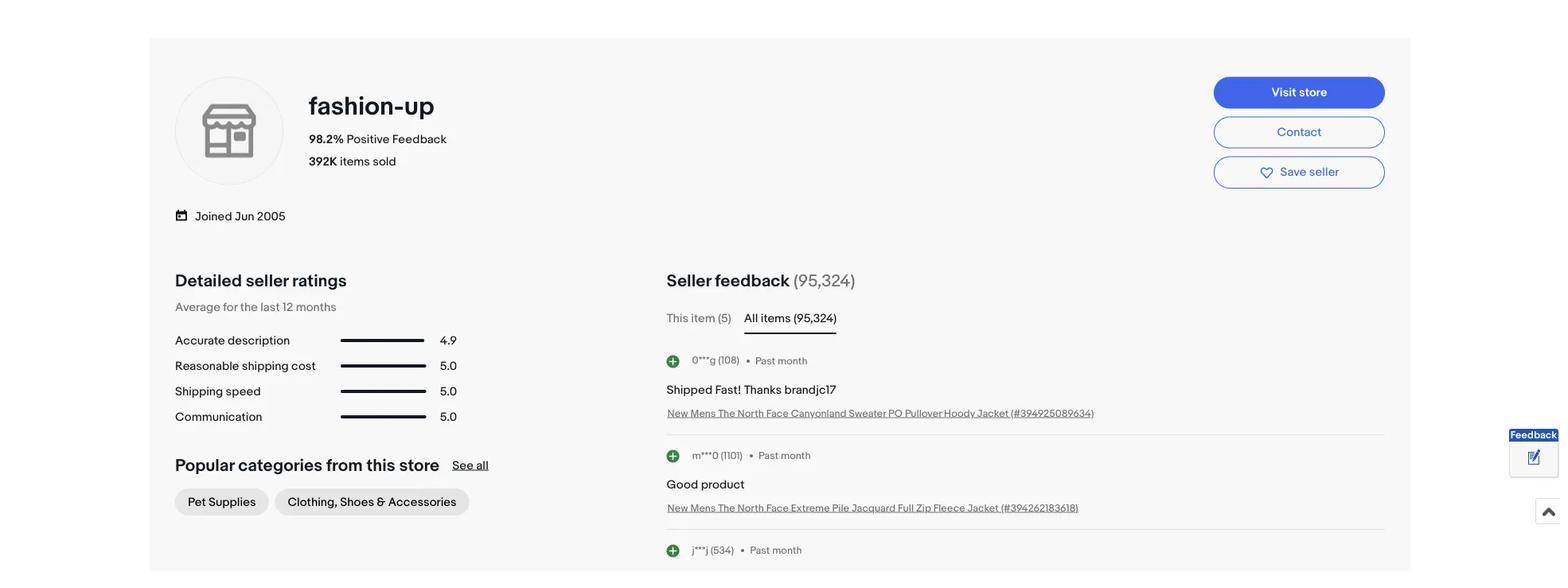 Task type: locate. For each thing, give the bounding box(es) containing it.
1 north from the top
[[737, 407, 764, 420]]

1 vertical spatial north
[[737, 502, 764, 514]]

past month up thanks at the bottom of the page
[[755, 355, 807, 367]]

1 horizontal spatial seller
[[1309, 165, 1339, 180]]

2 5.0 from the top
[[440, 384, 457, 399]]

mens down good product on the bottom left
[[690, 502, 716, 514]]

joined jun 2005
[[195, 209, 286, 224]]

0 vertical spatial north
[[737, 407, 764, 420]]

0 vertical spatial items
[[340, 155, 370, 169]]

categories
[[238, 455, 322, 476]]

store
[[1299, 85, 1327, 100], [399, 455, 440, 476]]

1 vertical spatial store
[[399, 455, 440, 476]]

items down positive
[[340, 155, 370, 169]]

shipping
[[242, 359, 289, 373]]

item
[[691, 311, 715, 325]]

pet
[[188, 495, 206, 509]]

product
[[701, 477, 745, 492]]

the down product
[[718, 502, 735, 514]]

mens down shipped
[[690, 407, 716, 420]]

0 vertical spatial new
[[667, 407, 688, 420]]

1 vertical spatial 5.0
[[440, 384, 457, 399]]

for
[[223, 300, 237, 314]]

feedback
[[392, 133, 447, 147], [1510, 429, 1557, 442]]

2 vertical spatial 5.0
[[440, 410, 457, 424]]

the down fast!
[[718, 407, 735, 420]]

0 horizontal spatial items
[[340, 155, 370, 169]]

past for fast!
[[755, 355, 775, 367]]

1 vertical spatial mens
[[690, 502, 716, 514]]

north down 'shipped fast! thanks brandjc17'
[[737, 407, 764, 420]]

north for fast!
[[737, 407, 764, 420]]

the
[[718, 407, 735, 420], [718, 502, 735, 514]]

0 vertical spatial 5.0
[[440, 359, 457, 373]]

0 vertical spatial (95,324)
[[794, 271, 855, 291]]

month up brandjc17
[[778, 355, 807, 367]]

2 vertical spatial month
[[772, 545, 802, 557]]

2 new from the top
[[667, 502, 688, 514]]

1 mens from the top
[[690, 407, 716, 420]]

0 vertical spatial seller
[[1309, 165, 1339, 180]]

from
[[326, 455, 363, 476]]

1 5.0 from the top
[[440, 359, 457, 373]]

items inside 'tab list'
[[761, 311, 791, 325]]

tab list
[[667, 309, 1385, 328]]

face
[[766, 407, 789, 420], [766, 502, 789, 514]]

po
[[888, 407, 903, 420]]

supplies
[[209, 495, 256, 509]]

fashion-up
[[309, 91, 434, 122]]

m***0 (1101)
[[692, 450, 743, 462]]

(95,324) for seller feedback (95,324)
[[794, 271, 855, 291]]

(#394925089634)
[[1011, 407, 1094, 420]]

shoes
[[340, 495, 374, 509]]

1 horizontal spatial items
[[761, 311, 791, 325]]

0 vertical spatial past month
[[755, 355, 807, 367]]

north
[[737, 407, 764, 420], [737, 502, 764, 514]]

1 vertical spatial the
[[718, 502, 735, 514]]

face left extreme
[[766, 502, 789, 514]]

2 the from the top
[[718, 502, 735, 514]]

joined
[[195, 209, 232, 224]]

past month right (1101)
[[759, 450, 811, 462]]

0 vertical spatial month
[[778, 355, 807, 367]]

pile
[[832, 502, 849, 514]]

save seller button
[[1214, 156, 1385, 188]]

contact link
[[1214, 117, 1385, 149]]

1 new from the top
[[667, 407, 688, 420]]

store right visit
[[1299, 85, 1327, 100]]

past month right (534)
[[750, 545, 802, 557]]

(5)
[[718, 311, 731, 325]]

thanks
[[744, 383, 782, 397]]

new for shipped
[[667, 407, 688, 420]]

mens
[[690, 407, 716, 420], [690, 502, 716, 514]]

0 vertical spatial past
[[755, 355, 775, 367]]

0 horizontal spatial store
[[399, 455, 440, 476]]

3 5.0 from the top
[[440, 410, 457, 424]]

face down thanks at the bottom of the page
[[766, 407, 789, 420]]

visit store link
[[1214, 77, 1385, 109]]

positive
[[347, 133, 390, 147]]

hoody
[[944, 407, 975, 420]]

month down canyonland on the bottom of the page
[[781, 450, 811, 462]]

0 vertical spatial feedback
[[392, 133, 447, 147]]

fashion-
[[309, 91, 404, 122]]

reasonable shipping cost
[[175, 359, 316, 373]]

1 vertical spatial face
[[766, 502, 789, 514]]

month for shipped fast! thanks brandjc17
[[778, 355, 807, 367]]

seller right save
[[1309, 165, 1339, 180]]

seller for save
[[1309, 165, 1339, 180]]

new down the good at bottom
[[667, 502, 688, 514]]

this item (5)
[[667, 311, 731, 325]]

(95,324)
[[794, 271, 855, 291], [794, 311, 837, 325]]

jun
[[235, 209, 254, 224]]

0 horizontal spatial seller
[[246, 271, 288, 291]]

past right (1101)
[[759, 450, 779, 462]]

items right all
[[761, 311, 791, 325]]

2 vertical spatial past month
[[750, 545, 802, 557]]

0 vertical spatial face
[[766, 407, 789, 420]]

1 the from the top
[[718, 407, 735, 420]]

shipped
[[667, 383, 712, 397]]

2 face from the top
[[766, 502, 789, 514]]

1 vertical spatial past month
[[759, 450, 811, 462]]

0***g (108)
[[692, 355, 739, 367]]

past month
[[755, 355, 807, 367], [759, 450, 811, 462], [750, 545, 802, 557]]

12
[[283, 300, 293, 314]]

0 vertical spatial the
[[718, 407, 735, 420]]

fleece
[[933, 502, 965, 514]]

past right (534)
[[750, 545, 770, 557]]

1 horizontal spatial store
[[1299, 85, 1327, 100]]

1 vertical spatial items
[[761, 311, 791, 325]]

1 vertical spatial feedback
[[1510, 429, 1557, 442]]

seller
[[667, 271, 711, 291]]

north down product
[[737, 502, 764, 514]]

month down extreme
[[772, 545, 802, 557]]

seller inside button
[[1309, 165, 1339, 180]]

1 vertical spatial seller
[[246, 271, 288, 291]]

shipped fast! thanks brandjc17
[[667, 383, 836, 397]]

2 north from the top
[[737, 502, 764, 514]]

1 vertical spatial past
[[759, 450, 779, 462]]

seller
[[1309, 165, 1339, 180], [246, 271, 288, 291]]

1 vertical spatial (95,324)
[[794, 311, 837, 325]]

new
[[667, 407, 688, 420], [667, 502, 688, 514]]

seller for detailed
[[246, 271, 288, 291]]

pet supplies
[[188, 495, 256, 509]]

new down shipped
[[667, 407, 688, 420]]

shipping speed
[[175, 384, 261, 399]]

0 vertical spatial mens
[[690, 407, 716, 420]]

jacket
[[977, 407, 1009, 420], [968, 502, 999, 514]]

all
[[744, 311, 758, 325]]

store up accessories
[[399, 455, 440, 476]]

2 mens from the top
[[690, 502, 716, 514]]

seller up "last"
[[246, 271, 288, 291]]

average
[[175, 300, 220, 314]]

jacket right fleece
[[968, 502, 999, 514]]

sweater
[[849, 407, 886, 420]]

(534)
[[710, 544, 734, 557]]

5.0 for shipping
[[440, 359, 457, 373]]

(108)
[[718, 355, 739, 367]]

past up thanks at the bottom of the page
[[755, 355, 775, 367]]

fashion-up link
[[309, 91, 440, 122]]

5.0
[[440, 359, 457, 373], [440, 384, 457, 399], [440, 410, 457, 424]]

(95,324) up all items (95,324)
[[794, 271, 855, 291]]

(95,324) inside 'tab list'
[[794, 311, 837, 325]]

(95,324) right all
[[794, 311, 837, 325]]

1 vertical spatial month
[[781, 450, 811, 462]]

text__icon wrapper image
[[175, 207, 195, 223]]

mens for shipped
[[690, 407, 716, 420]]

tab list containing this item (5)
[[667, 309, 1385, 328]]

1 horizontal spatial feedback
[[1510, 429, 1557, 442]]

see all link
[[452, 458, 489, 473]]

5.0 for speed
[[440, 384, 457, 399]]

jacket right hoody
[[977, 407, 1009, 420]]

1 vertical spatial new
[[667, 502, 688, 514]]

reasonable
[[175, 359, 239, 373]]

j***j (534)
[[692, 544, 734, 557]]

1 face from the top
[[766, 407, 789, 420]]

0 vertical spatial store
[[1299, 85, 1327, 100]]



Task type: describe. For each thing, give the bounding box(es) containing it.
contact
[[1277, 125, 1322, 139]]

fashion up image
[[174, 75, 285, 187]]

save
[[1280, 165, 1307, 180]]

up
[[404, 91, 434, 122]]

past month for product
[[759, 450, 811, 462]]

this
[[366, 455, 395, 476]]

visit store
[[1272, 85, 1327, 100]]

past for product
[[759, 450, 779, 462]]

(1101)
[[721, 450, 743, 462]]

0 vertical spatial jacket
[[977, 407, 1009, 420]]

month for good product
[[781, 450, 811, 462]]

north for product
[[737, 502, 764, 514]]

new mens the north face canyonland sweater po pullover hoody jacket (#394925089634)
[[667, 407, 1094, 420]]

0 horizontal spatial feedback
[[392, 133, 447, 147]]

392k items sold
[[309, 155, 396, 169]]

items for 392k
[[340, 155, 370, 169]]

brandjc17
[[784, 383, 836, 397]]

description
[[228, 333, 290, 348]]

all items (95,324)
[[744, 311, 837, 325]]

&
[[377, 495, 385, 509]]

ratings
[[292, 271, 347, 291]]

detailed seller ratings
[[175, 271, 347, 291]]

pet supplies link
[[175, 489, 269, 516]]

past month for fast!
[[755, 355, 807, 367]]

(#394262183618)
[[1001, 502, 1078, 514]]

0***g
[[692, 355, 716, 367]]

shipping
[[175, 384, 223, 399]]

speed
[[226, 384, 261, 399]]

see
[[452, 458, 474, 473]]

canyonland
[[791, 407, 846, 420]]

new mens the north face extreme pile jacquard full zip fleece jacket (#394262183618) link
[[667, 502, 1078, 514]]

4.9
[[440, 333, 457, 348]]

communication
[[175, 410, 262, 424]]

clothing, shoes & accessories link
[[275, 489, 469, 516]]

the for fast!
[[718, 407, 735, 420]]

98.2% positive feedback
[[309, 133, 447, 147]]

average for the last 12 months
[[175, 300, 337, 314]]

see all
[[452, 458, 489, 473]]

(95,324) for all items (95,324)
[[794, 311, 837, 325]]

face for fast!
[[766, 407, 789, 420]]

face for product
[[766, 502, 789, 514]]

392k
[[309, 155, 337, 169]]

zip
[[916, 502, 931, 514]]

fast!
[[715, 383, 741, 397]]

good product
[[667, 477, 745, 492]]

this
[[667, 311, 688, 325]]

months
[[296, 300, 337, 314]]

98.2%
[[309, 133, 344, 147]]

the for product
[[718, 502, 735, 514]]

accurate description
[[175, 333, 290, 348]]

popular
[[175, 455, 234, 476]]

items for all
[[761, 311, 791, 325]]

popular categories from this store
[[175, 455, 440, 476]]

detailed
[[175, 271, 242, 291]]

accessories
[[388, 495, 457, 509]]

new mens the north face canyonland sweater po pullover hoody jacket (#394925089634) link
[[667, 407, 1094, 420]]

j***j
[[692, 544, 708, 557]]

all
[[476, 458, 489, 473]]

sold
[[373, 155, 396, 169]]

2 vertical spatial past
[[750, 545, 770, 557]]

visit
[[1272, 85, 1296, 100]]

last
[[260, 300, 280, 314]]

good
[[667, 477, 698, 492]]

extreme
[[791, 502, 830, 514]]

pullover
[[905, 407, 942, 420]]

2005
[[257, 209, 286, 224]]

the
[[240, 300, 258, 314]]

clothing, shoes & accessories
[[288, 495, 457, 509]]

feedback
[[715, 271, 790, 291]]

new mens the north face extreme pile jacquard full zip fleece jacket (#394262183618)
[[667, 502, 1078, 514]]

full
[[898, 502, 914, 514]]

seller feedback (95,324)
[[667, 271, 855, 291]]

jacquard
[[852, 502, 896, 514]]

new for good
[[667, 502, 688, 514]]

mens for good
[[690, 502, 716, 514]]

1 vertical spatial jacket
[[968, 502, 999, 514]]

cost
[[291, 359, 316, 373]]

clothing,
[[288, 495, 337, 509]]

save seller
[[1280, 165, 1339, 180]]



Task type: vqa. For each thing, say whether or not it's contained in the screenshot.
Feedback to the bottom
yes



